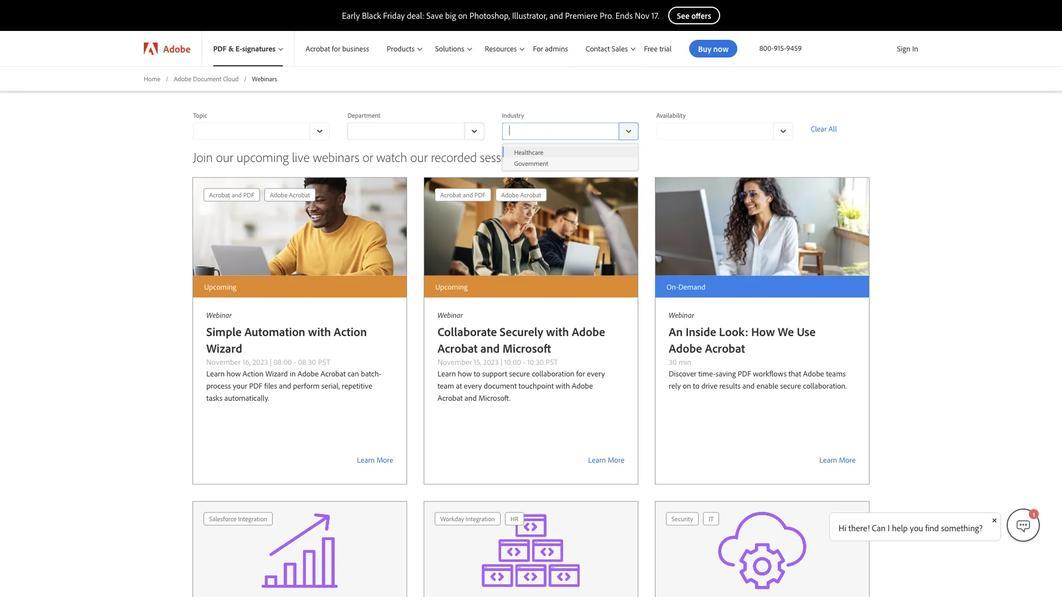 Task type: describe. For each thing, give the bounding box(es) containing it.
2023 inside webinar collaborate securely with adobe acrobat and microsoft november 15, 2023 | 10:00 - 10:30 pst learn how to support secure collaboration for every team at every document touchpoint with adobe acrobat and microsoft.
[[483, 357, 499, 367]]

i
[[888, 523, 890, 534]]

sign
[[897, 44, 911, 53]]

see how asurion extend their digital transformation with adobe sign and workday image
[[424, 502, 638, 597]]

adobe acrobat cell for securely
[[501, 189, 541, 201]]

secure inside webinar collaborate securely with adobe acrobat and microsoft november 15, 2023 | 10:00 - 10:30 pst learn how to support secure collaboration for every team at every document touchpoint with adobe acrobat and microsoft.
[[509, 369, 530, 379]]

hr cell
[[511, 513, 519, 525]]

join our upcoming live webinars or watch our recorded sessions on-demand. element
[[175, 169, 887, 597]]

at
[[456, 381, 462, 391]]

Topic text field
[[193, 122, 310, 140]]

nov
[[635, 10, 650, 21]]

acrobat left business
[[306, 44, 330, 53]]

document
[[484, 381, 517, 391]]

more for an inside look: how we use adobe acrobat
[[839, 455, 856, 465]]

tasks
[[206, 393, 223, 403]]

16,
[[243, 357, 251, 367]]

contact sales
[[586, 44, 628, 53]]

webinar for collaborate
[[438, 310, 463, 320]]

adobe up adobe document cloud
[[163, 42, 191, 55]]

webinar simple automation with action wizard november 16, 2023 | 08:00 - 08:30 pst learn how action wizard in adobe acrobat can batch- process your pdf files and perform serial, repetitive tasks automatically.
[[206, 310, 381, 403]]

topic
[[193, 111, 207, 119]]

or
[[363, 148, 373, 165]]

files
[[264, 381, 277, 391]]

5 ways that cloud signatures will change contracts forever image
[[656, 502, 869, 597]]

free
[[644, 44, 658, 53]]

adobe inside webinar simple automation with action wizard november 16, 2023 | 08:00 - 08:30 pst learn how action wizard in adobe acrobat can batch- process your pdf files and perform serial, repetitive tasks automatically.
[[298, 369, 319, 379]]

sign in
[[897, 44, 918, 53]]

0 vertical spatial every
[[587, 369, 605, 379]]

pst inside webinar collaborate securely with adobe acrobat and microsoft november 15, 2023 | 10:00 - 10:30 pst learn how to support secure collaboration for every team at every document touchpoint with adobe acrobat and microsoft.
[[546, 357, 558, 367]]

how
[[751, 324, 775, 340]]

free trial link
[[637, 31, 678, 66]]

adobe left filters
[[174, 74, 191, 83]]

hr
[[511, 515, 519, 523]]

illustrator,
[[512, 10, 548, 21]]

with down collaboration
[[556, 381, 570, 391]]

you
[[910, 523, 923, 534]]

how inside webinar collaborate securely with adobe acrobat and microsoft november 15, 2023 | 10:00 - 10:30 pst learn how to support secure collaboration for every team at every document touchpoint with adobe acrobat and microsoft.
[[458, 369, 472, 379]]

live
[[292, 148, 310, 165]]

resources
[[485, 44, 517, 53]]

watch
[[376, 148, 407, 165]]

workflows
[[753, 369, 787, 379]]

min
[[679, 357, 691, 367]]

and inside webinar an inside look: how we use adobe acrobat 30 min discover time-saving pdf workflows that adobe teams rely on to drive results and enable secure collaboration.
[[743, 381, 755, 391]]

0 horizontal spatial action
[[243, 369, 264, 379]]

none field 'topic'
[[193, 122, 330, 140]]

Availability text field
[[656, 122, 773, 140]]

with for automation
[[308, 324, 331, 340]]

clear all link
[[811, 122, 869, 136]]

for
[[533, 44, 543, 53]]

automation
[[244, 324, 305, 340]]

webinar an inside look: how we use adobe acrobat 30 min discover time-saving pdf workflows that adobe teams rely on to drive results and enable secure collaboration.
[[669, 310, 847, 391]]

solutions
[[435, 44, 464, 53]]

| inside webinar collaborate securely with adobe acrobat and microsoft november 15, 2023 | 10:00 - 10:30 pst learn how to support secure collaboration for every team at every document touchpoint with adobe acrobat and microsoft.
[[501, 357, 502, 367]]

help
[[892, 523, 908, 534]]

0 horizontal spatial wizard
[[206, 341, 242, 356]]

early black friday deal: save big on photoshop, illustrator, and premiere pro. ends nov 17.
[[342, 10, 659, 21]]

securely
[[500, 324, 543, 340]]

learn inside webinar collaborate securely with adobe acrobat and microsoft november 15, 2023 | 10:00 - 10:30 pst learn how to support secure collaboration for every team at every document touchpoint with adobe acrobat and microsoft.
[[438, 369, 456, 379]]

on inside webinar an inside look: how we use adobe acrobat 30 min discover time-saving pdf workflows that adobe teams rely on to drive results and enable secure collaboration.
[[683, 381, 691, 391]]

perform
[[293, 381, 320, 391]]

early
[[342, 10, 360, 21]]

list box containing healthcare
[[503, 146, 638, 168]]

recorded
[[431, 148, 477, 165]]

pdf & e-signatures
[[213, 44, 276, 53]]

800-915-9459
[[759, 43, 802, 53]]

acrobat inside webinar simple automation with action wizard november 16, 2023 | 08:00 - 08:30 pst learn how action wizard in adobe acrobat can batch- process your pdf files and perform serial, repetitive tasks automatically.
[[321, 369, 346, 379]]

in
[[912, 44, 918, 53]]

for admins link
[[526, 31, 575, 66]]

november inside webinar simple automation with action wizard november 16, 2023 | 08:00 - 08:30 pst learn how action wizard in adobe acrobat can batch- process your pdf files and perform serial, repetitive tasks automatically.
[[206, 357, 241, 367]]

results
[[719, 381, 741, 391]]

adobe link
[[133, 31, 202, 66]]

hi there! can i help you find something?
[[839, 523, 983, 534]]

products button
[[376, 31, 424, 66]]

pdf inside dropdown button
[[213, 44, 227, 53]]

filters element
[[193, 109, 869, 149]]

time-
[[698, 369, 716, 379]]

all
[[829, 124, 837, 134]]

webinar collaborate securely with adobe acrobat and microsoft november 15, 2023 | 10:00 - 10:30 pst learn how to support secure collaboration for every team at every document touchpoint with adobe acrobat and microsoft.
[[438, 310, 605, 403]]

adobe document cloud link
[[174, 74, 239, 83]]

learn for an inside look: how we use adobe acrobat
[[820, 455, 837, 465]]

adobe acrobat for automation
[[270, 191, 310, 199]]

none field "department"
[[348, 122, 484, 140]]

learn more link for 2023
[[206, 453, 393, 467]]

it
[[709, 515, 714, 523]]

1
[[1032, 512, 1036, 518]]

to inside webinar collaborate securely with adobe acrobat and microsoft november 15, 2023 | 10:00 - 10:30 pst learn how to support secure collaboration for every team at every document touchpoint with adobe acrobat and microsoft.
[[474, 369, 480, 379]]

for admins
[[533, 44, 568, 53]]

upcoming
[[236, 148, 289, 165]]

resources button
[[474, 31, 526, 66]]

november inside webinar collaborate securely with adobe acrobat and microsoft november 15, 2023 | 10:00 - 10:30 pst learn how to support secure collaboration for every team at every document touchpoint with adobe acrobat and microsoft.
[[438, 357, 472, 367]]

acrobat down join in the left top of the page
[[209, 191, 230, 199]]

repetitive
[[342, 381, 372, 391]]

it cell
[[709, 513, 714, 525]]

acrobat inside webinar an inside look: how we use adobe acrobat 30 min discover time-saving pdf workflows that adobe teams rely on to drive results and enable secure collaboration.
[[705, 341, 745, 356]]

rely
[[669, 381, 681, 391]]

more for collaborate securely with adobe acrobat and microsoft
[[608, 455, 625, 465]]

adobe acrobat for securely
[[501, 191, 541, 199]]

for inside webinar collaborate securely with adobe acrobat and microsoft november 15, 2023 | 10:00 - 10:30 pst learn how to support secure collaboration for every team at every document touchpoint with adobe acrobat and microsoft.
[[576, 369, 585, 379]]

800-
[[759, 43, 774, 53]]

close deals faster with adobe sign e-signatures in salesforce image
[[193, 502, 407, 597]]

webinar for simple
[[206, 310, 232, 320]]

microsoft.
[[479, 393, 511, 403]]

and down recorded
[[463, 191, 473, 199]]

there!
[[849, 523, 870, 534]]

and left microsoft.
[[465, 393, 477, 403]]

premiere
[[565, 10, 598, 21]]

0 vertical spatial action
[[334, 324, 367, 340]]

salesforce integration cell
[[209, 513, 267, 525]]

discover
[[669, 369, 697, 379]]

adobe up min
[[669, 341, 702, 356]]

adobe acrobat cell for automation
[[270, 189, 310, 201]]

learn more for an inside look: how we use adobe acrobat
[[820, 455, 856, 465]]

collaborate
[[438, 324, 497, 340]]

save
[[426, 10, 443, 21]]

can
[[872, 523, 886, 534]]

acrobat and pdf for simple
[[209, 191, 254, 199]]

upcoming for simple
[[204, 282, 236, 292]]

home
[[144, 74, 160, 83]]

simple automation with action wizard image
[[193, 178, 407, 276]]

business
[[342, 44, 369, 53]]

grid for 5 ways that cloud signatures will change contracts forever image
[[664, 510, 722, 528]]

drive
[[701, 381, 718, 391]]

learn more link for november
[[438, 453, 625, 467]]

integration for salesforce integration
[[238, 515, 267, 523]]

08:30
[[298, 357, 316, 367]]

teams
[[826, 369, 846, 379]]

1 button
[[1007, 509, 1040, 542]]

30
[[669, 357, 677, 367]]

learn more link for acrobat
[[669, 453, 856, 467]]

sign in button
[[895, 39, 921, 58]]

filters link
[[193, 80, 225, 93]]

learn more for simple automation with action wizard
[[357, 455, 393, 465]]

saving
[[716, 369, 736, 379]]

pdf down upcoming
[[243, 191, 254, 199]]

learn for collaborate securely with adobe acrobat and microsoft
[[588, 455, 606, 465]]

10:30
[[527, 357, 544, 367]]

secure inside webinar an inside look: how we use adobe acrobat 30 min discover time-saving pdf workflows that adobe teams rely on to drive results and enable secure collaboration.
[[780, 381, 801, 391]]



Task type: locate. For each thing, give the bounding box(es) containing it.
acrobat down government
[[520, 191, 541, 199]]

every right collaboration
[[587, 369, 605, 379]]

to inside webinar an inside look: how we use adobe acrobat 30 min discover time-saving pdf workflows that adobe teams rely on to drive results and enable secure collaboration.
[[693, 381, 700, 391]]

pdf left files
[[249, 381, 263, 391]]

1 horizontal spatial acrobat and pdf
[[440, 191, 486, 199]]

1 more from the left
[[377, 455, 393, 465]]

automatically.
[[224, 393, 269, 403]]

adobe acrobat down live
[[270, 191, 310, 199]]

government
[[514, 159, 548, 167]]

join
[[193, 148, 213, 165]]

0 horizontal spatial adobe acrobat cell
[[270, 189, 310, 201]]

1 horizontal spatial integration
[[466, 515, 495, 523]]

0 horizontal spatial more
[[377, 455, 393, 465]]

1 horizontal spatial secure
[[780, 381, 801, 391]]

an inside look: how we use adobe acrobat image
[[656, 178, 869, 276]]

1 | from the left
[[270, 357, 272, 367]]

none field availability
[[656, 122, 793, 140]]

webinar up collaborate
[[438, 310, 463, 320]]

0 horizontal spatial secure
[[509, 369, 530, 379]]

that
[[789, 369, 801, 379]]

1 pst from the left
[[318, 357, 330, 367]]

for left business
[[332, 44, 340, 53]]

and right files
[[279, 381, 291, 391]]

1 vertical spatial for
[[576, 369, 585, 379]]

adobe acrobat cell down live
[[270, 189, 310, 201]]

acrobat down look:
[[705, 341, 745, 356]]

e-
[[236, 44, 242, 53]]

acrobat and pdf down recorded
[[440, 191, 486, 199]]

webinars
[[252, 74, 277, 83]]

0 horizontal spatial on
[[458, 10, 468, 21]]

collaborate securely with adobe acrobat and microsoft image
[[424, 178, 638, 276]]

document
[[193, 74, 221, 83]]

pdf left &
[[213, 44, 227, 53]]

photoshop,
[[470, 10, 510, 21]]

join our upcoming live webinars or watch our recorded sessions on-demand.
[[193, 148, 589, 165]]

0 horizontal spatial pst
[[318, 357, 330, 367]]

none field up demand.
[[502, 122, 639, 140]]

1 horizontal spatial adobe acrobat
[[501, 191, 541, 199]]

1 horizontal spatial every
[[587, 369, 605, 379]]

action
[[334, 324, 367, 340], [243, 369, 264, 379]]

adobe
[[163, 42, 191, 55], [174, 74, 191, 83], [270, 191, 288, 199], [501, 191, 519, 199], [572, 324, 605, 340], [669, 341, 702, 356], [298, 369, 319, 379], [803, 369, 824, 379], [572, 381, 593, 391]]

1 november from the left
[[206, 357, 241, 367]]

in
[[290, 369, 296, 379]]

2 horizontal spatial learn more link
[[669, 453, 856, 467]]

find
[[925, 523, 939, 534]]

0 horizontal spatial |
[[270, 357, 272, 367]]

1 horizontal spatial action
[[334, 324, 367, 340]]

can
[[348, 369, 359, 379]]

with
[[308, 324, 331, 340], [546, 324, 569, 340], [556, 381, 570, 391]]

1 horizontal spatial acrobat and pdf cell
[[440, 189, 486, 201]]

0 horizontal spatial upcoming
[[204, 282, 236, 292]]

pdf inside webinar an inside look: how we use adobe acrobat 30 min discover time-saving pdf workflows that adobe teams rely on to drive results and enable secure collaboration.
[[738, 369, 751, 379]]

2 more from the left
[[608, 455, 625, 465]]

wizard down simple
[[206, 341, 242, 356]]

1 horizontal spatial 2023
[[483, 357, 499, 367]]

pst inside webinar simple automation with action wizard november 16, 2023 | 08:00 - 08:30 pst learn how action wizard in adobe acrobat can batch- process your pdf files and perform serial, repetitive tasks automatically.
[[318, 357, 330, 367]]

acrobat and pdf for collaborate
[[440, 191, 486, 199]]

1 horizontal spatial wizard
[[265, 369, 288, 379]]

on right the rely
[[683, 381, 691, 391]]

2 - from the left
[[523, 357, 525, 367]]

acrobat for business
[[306, 44, 369, 53]]

pst up collaboration
[[546, 357, 558, 367]]

november left "15,"
[[438, 357, 472, 367]]

1 horizontal spatial how
[[458, 369, 472, 379]]

2 2023 from the left
[[483, 357, 499, 367]]

how inside webinar simple automation with action wizard november 16, 2023 | 08:00 - 08:30 pst learn how action wizard in adobe acrobat can batch- process your pdf files and perform serial, repetitive tasks automatically.
[[227, 369, 241, 379]]

1 learn more from the left
[[357, 455, 393, 465]]

2 horizontal spatial learn more
[[820, 455, 856, 465]]

4 none field from the left
[[656, 122, 793, 140]]

pdf
[[213, 44, 227, 53], [243, 191, 254, 199], [475, 191, 486, 199], [738, 369, 751, 379], [249, 381, 263, 391]]

adobe up collaboration.
[[803, 369, 824, 379]]

pdf right saving
[[738, 369, 751, 379]]

acrobat down collaborate
[[438, 341, 478, 356]]

1 learn more link from the left
[[206, 453, 393, 467]]

2 upcoming from the left
[[435, 282, 468, 292]]

1 horizontal spatial our
[[410, 148, 428, 165]]

adobe down upcoming
[[270, 191, 288, 199]]

acrobat for business link
[[295, 31, 376, 66]]

acrobat and pdf cell down join in the left top of the page
[[209, 189, 254, 201]]

and
[[550, 10, 563, 21], [232, 191, 242, 199], [463, 191, 473, 199], [480, 341, 500, 356], [279, 381, 291, 391], [743, 381, 755, 391], [465, 393, 477, 403]]

1 vertical spatial every
[[464, 381, 482, 391]]

inside
[[686, 324, 716, 340]]

1 horizontal spatial to
[[693, 381, 700, 391]]

1 horizontal spatial |
[[501, 357, 502, 367]]

webinar up simple
[[206, 310, 232, 320]]

webinar
[[206, 310, 232, 320], [438, 310, 463, 320], [669, 310, 694, 320]]

to
[[474, 369, 480, 379], [693, 381, 700, 391]]

pdf & e-signatures button
[[202, 31, 294, 66]]

acrobat down live
[[289, 191, 310, 199]]

wizard
[[206, 341, 242, 356], [265, 369, 288, 379]]

| left 10:00
[[501, 357, 502, 367]]

november
[[206, 357, 241, 367], [438, 357, 472, 367]]

none field down search webinars search box
[[656, 122, 793, 140]]

3 none field from the left
[[502, 122, 639, 140]]

on
[[458, 10, 468, 21], [683, 381, 691, 391]]

0 horizontal spatial adobe acrobat
[[270, 191, 310, 199]]

1 adobe acrobat from the left
[[270, 191, 310, 199]]

acrobat and pdf cell for simple
[[209, 189, 254, 201]]

1 how from the left
[[227, 369, 241, 379]]

grid for collaborate securely with adobe acrobat and microsoft image
[[433, 186, 549, 204]]

3 webinar from the left
[[669, 310, 694, 320]]

with for securely
[[546, 324, 569, 340]]

support
[[482, 369, 507, 379]]

- left 10:30 at bottom
[[523, 357, 525, 367]]

1 vertical spatial wizard
[[265, 369, 288, 379]]

webinars
[[313, 148, 359, 165]]

touchpoint
[[519, 381, 554, 391]]

webinar up an
[[669, 310, 694, 320]]

batch-
[[361, 369, 381, 379]]

0 horizontal spatial to
[[474, 369, 480, 379]]

more for simple automation with action wizard
[[377, 455, 393, 465]]

17.
[[652, 10, 659, 21]]

to left drive on the bottom
[[693, 381, 700, 391]]

upcoming up simple
[[204, 282, 236, 292]]

workday
[[440, 515, 464, 523]]

ends
[[616, 10, 633, 21]]

0 vertical spatial for
[[332, 44, 340, 53]]

2 learn more link from the left
[[438, 453, 625, 467]]

learn
[[206, 369, 225, 379], [438, 369, 456, 379], [357, 455, 375, 465], [588, 455, 606, 465], [820, 455, 837, 465]]

0 horizontal spatial integration
[[238, 515, 267, 523]]

1 horizontal spatial learn more link
[[438, 453, 625, 467]]

how up your at the bottom of the page
[[227, 369, 241, 379]]

1 horizontal spatial for
[[576, 369, 585, 379]]

Industry text field
[[502, 122, 619, 140]]

none field for department
[[348, 122, 484, 140]]

with up 08:30
[[308, 324, 331, 340]]

on right big
[[458, 10, 468, 21]]

0 horizontal spatial november
[[206, 357, 241, 367]]

1 horizontal spatial webinar
[[438, 310, 463, 320]]

0 vertical spatial wizard
[[206, 341, 242, 356]]

for right collaboration
[[576, 369, 585, 379]]

and left the premiere
[[550, 10, 563, 21]]

0 horizontal spatial learn more link
[[206, 453, 393, 467]]

1 none field from the left
[[193, 122, 330, 140]]

none field for availability
[[656, 122, 793, 140]]

9459
[[786, 43, 802, 53]]

0 horizontal spatial acrobat and pdf
[[209, 191, 254, 199]]

with inside webinar simple automation with action wizard november 16, 2023 | 08:00 - 08:30 pst learn how action wizard in adobe acrobat can batch- process your pdf files and perform serial, repetitive tasks automatically.
[[308, 324, 331, 340]]

home link
[[144, 74, 160, 83]]

None field
[[193, 122, 330, 140], [348, 122, 484, 140], [502, 122, 639, 140], [656, 122, 793, 140]]

2 our from the left
[[410, 148, 428, 165]]

security cell
[[672, 513, 693, 525]]

hi
[[839, 523, 847, 534]]

pdf inside webinar simple automation with action wizard november 16, 2023 | 08:00 - 08:30 pst learn how action wizard in adobe acrobat can batch- process your pdf files and perform serial, repetitive tasks automatically.
[[249, 381, 263, 391]]

2 adobe acrobat cell from the left
[[501, 189, 541, 201]]

contact
[[586, 44, 610, 53]]

2023 up support
[[483, 357, 499, 367]]

action down 16,
[[243, 369, 264, 379]]

3 learn more link from the left
[[669, 453, 856, 467]]

use
[[797, 324, 816, 340]]

on-
[[667, 282, 678, 292]]

adobe up collaboration
[[572, 324, 605, 340]]

salesforce
[[209, 515, 236, 523]]

more
[[377, 455, 393, 465], [608, 455, 625, 465], [839, 455, 856, 465]]

0 horizontal spatial acrobat and pdf cell
[[209, 189, 254, 201]]

webinar inside webinar an inside look: how we use adobe acrobat 30 min discover time-saving pdf workflows that adobe teams rely on to drive results and enable secure collaboration.
[[669, 310, 694, 320]]

upcoming up collaborate
[[435, 282, 468, 292]]

acrobat and pdf cell for collaborate
[[440, 189, 486, 201]]

1 horizontal spatial november
[[438, 357, 472, 367]]

adobe acrobat cell down government
[[501, 189, 541, 201]]

department
[[348, 111, 380, 119]]

every right at
[[464, 381, 482, 391]]

grid containing security
[[664, 510, 722, 528]]

filters
[[193, 82, 212, 91]]

- inside webinar simple automation with action wizard november 16, 2023 | 08:00 - 08:30 pst learn how action wizard in adobe acrobat can batch- process your pdf files and perform serial, repetitive tasks automatically.
[[294, 357, 296, 367]]

workday integration cell
[[440, 513, 495, 525]]

with up microsoft
[[546, 324, 569, 340]]

08:00
[[273, 357, 292, 367]]

0 horizontal spatial webinar
[[206, 310, 232, 320]]

2 webinar from the left
[[438, 310, 463, 320]]

adobe down collaboration
[[572, 381, 593, 391]]

none field for industry
[[502, 122, 639, 140]]

1 webinar from the left
[[206, 310, 232, 320]]

free trial
[[644, 44, 672, 53]]

0 horizontal spatial -
[[294, 357, 296, 367]]

0 horizontal spatial for
[[332, 44, 340, 53]]

learn more
[[357, 455, 393, 465], [588, 455, 625, 465], [820, 455, 856, 465]]

15,
[[474, 357, 481, 367]]

1 acrobat and pdf cell from the left
[[209, 189, 254, 201]]

demand
[[678, 282, 706, 292]]

integration right salesforce
[[238, 515, 267, 523]]

adobe down government
[[501, 191, 519, 199]]

grid for simple automation with action wizard image
[[201, 186, 318, 204]]

- inside webinar collaborate securely with adobe acrobat and microsoft november 15, 2023 | 10:00 - 10:30 pst learn how to support secure collaboration for every team at every document touchpoint with adobe acrobat and microsoft.
[[523, 357, 525, 367]]

list box
[[503, 146, 638, 168]]

1 - from the left
[[294, 357, 296, 367]]

salesforce integration
[[209, 515, 267, 523]]

learn more link
[[206, 453, 393, 467], [438, 453, 625, 467], [669, 453, 856, 467]]

2 learn more from the left
[[588, 455, 625, 465]]

acrobat and pdf down join in the left top of the page
[[209, 191, 254, 199]]

pdf down sessions
[[475, 191, 486, 199]]

and inside webinar simple automation with action wizard november 16, 2023 | 08:00 - 08:30 pst learn how action wizard in adobe acrobat can batch- process your pdf files and perform serial, repetitive tasks automatically.
[[279, 381, 291, 391]]

1 vertical spatial action
[[243, 369, 264, 379]]

integration inside cell
[[466, 515, 495, 523]]

availability
[[656, 111, 686, 119]]

november left 16,
[[206, 357, 241, 367]]

2 acrobat and pdf cell from the left
[[440, 189, 486, 201]]

Department text field
[[348, 122, 464, 140]]

signatures
[[242, 44, 276, 53]]

none field up upcoming
[[193, 122, 330, 140]]

2 how from the left
[[458, 369, 472, 379]]

secure down 10:00
[[509, 369, 530, 379]]

0 vertical spatial secure
[[509, 369, 530, 379]]

none field for topic
[[193, 122, 330, 140]]

2 horizontal spatial webinar
[[669, 310, 694, 320]]

wizard down the 08:00
[[265, 369, 288, 379]]

learn more for collaborate securely with adobe acrobat and microsoft
[[588, 455, 625, 465]]

2 horizontal spatial more
[[839, 455, 856, 465]]

0 vertical spatial to
[[474, 369, 480, 379]]

how up at
[[458, 369, 472, 379]]

2023 inside webinar simple automation with action wizard november 16, 2023 | 08:00 - 08:30 pst learn how action wizard in adobe acrobat can batch- process your pdf files and perform serial, repetitive tasks automatically.
[[252, 357, 268, 367]]

integration inside cell
[[238, 515, 267, 523]]

2 pst from the left
[[546, 357, 558, 367]]

2023
[[252, 357, 268, 367], [483, 357, 499, 367]]

1 upcoming from the left
[[204, 282, 236, 292]]

upcoming
[[204, 282, 236, 292], [435, 282, 468, 292]]

learn inside webinar simple automation with action wizard november 16, 2023 | 08:00 - 08:30 pst learn how action wizard in adobe acrobat can batch- process your pdf files and perform serial, repetitive tasks automatically.
[[206, 369, 225, 379]]

and down upcoming
[[232, 191, 242, 199]]

products
[[387, 44, 415, 53]]

every
[[587, 369, 605, 379], [464, 381, 482, 391]]

grid containing workday integration
[[433, 510, 526, 528]]

1 horizontal spatial on
[[683, 381, 691, 391]]

pst
[[318, 357, 330, 367], [546, 357, 558, 367]]

2 acrobat and pdf from the left
[[440, 191, 486, 199]]

2 integration from the left
[[466, 515, 495, 523]]

workday integration
[[440, 515, 495, 523]]

and up "15,"
[[480, 341, 500, 356]]

3 learn more from the left
[[820, 455, 856, 465]]

1 acrobat and pdf from the left
[[209, 191, 254, 199]]

Search Webinars search field
[[593, 73, 869, 91]]

black
[[362, 10, 381, 21]]

915-
[[774, 43, 786, 53]]

2 none field from the left
[[348, 122, 484, 140]]

| inside webinar simple automation with action wizard november 16, 2023 | 08:00 - 08:30 pst learn how action wizard in adobe acrobat can batch- process your pdf files and perform serial, repetitive tasks automatically.
[[270, 357, 272, 367]]

adobe acrobat down government
[[501, 191, 541, 199]]

1 horizontal spatial adobe acrobat cell
[[501, 189, 541, 201]]

0 vertical spatial on
[[458, 10, 468, 21]]

grid for see how asurion extend their digital transformation with adobe sign and workday image at bottom
[[433, 510, 526, 528]]

1 adobe acrobat cell from the left
[[270, 189, 310, 201]]

collaboration.
[[803, 381, 847, 391]]

1 horizontal spatial more
[[608, 455, 625, 465]]

2 adobe acrobat from the left
[[501, 191, 541, 199]]

integration right workday
[[466, 515, 495, 523]]

secure down that
[[780, 381, 801, 391]]

something?
[[941, 523, 983, 534]]

and right results
[[743, 381, 755, 391]]

learn for simple automation with action wizard
[[357, 455, 375, 465]]

webinar inside webinar simple automation with action wizard november 16, 2023 | 08:00 - 08:30 pst learn how action wizard in adobe acrobat can batch- process your pdf files and perform serial, repetitive tasks automatically.
[[206, 310, 232, 320]]

2 november from the left
[[438, 357, 472, 367]]

0 horizontal spatial our
[[216, 148, 233, 165]]

1 integration from the left
[[238, 515, 267, 523]]

0 horizontal spatial how
[[227, 369, 241, 379]]

grid
[[201, 186, 318, 204], [433, 186, 549, 204], [433, 510, 526, 528], [664, 510, 722, 528]]

1 horizontal spatial learn more
[[588, 455, 625, 465]]

simple
[[206, 324, 242, 340]]

our down "department" field
[[410, 148, 428, 165]]

to down "15,"
[[474, 369, 480, 379]]

- up in at the left bottom of page
[[294, 357, 296, 367]]

0 horizontal spatial 2023
[[252, 357, 268, 367]]

friday
[[383, 10, 405, 21]]

1 horizontal spatial pst
[[546, 357, 558, 367]]

our right join in the left top of the page
[[216, 148, 233, 165]]

1 vertical spatial to
[[693, 381, 700, 391]]

webinar for an
[[669, 310, 694, 320]]

acrobat down recorded
[[440, 191, 461, 199]]

big
[[445, 10, 456, 21]]

none field industry
[[502, 122, 639, 140]]

3 more from the left
[[839, 455, 856, 465]]

pst right 08:30
[[318, 357, 330, 367]]

look:
[[719, 324, 749, 340]]

2023 right 16,
[[252, 357, 268, 367]]

integration for workday integration
[[466, 515, 495, 523]]

acrobat up the serial,
[[321, 369, 346, 379]]

sales
[[612, 44, 628, 53]]

| left the 08:00
[[270, 357, 272, 367]]

action up can
[[334, 324, 367, 340]]

1 2023 from the left
[[252, 357, 268, 367]]

1 vertical spatial on
[[683, 381, 691, 391]]

acrobat down team
[[438, 393, 463, 403]]

adobe down 08:30
[[298, 369, 319, 379]]

0 horizontal spatial learn more
[[357, 455, 393, 465]]

security
[[672, 515, 693, 523]]

webinar inside webinar collaborate securely with adobe acrobat and microsoft november 15, 2023 | 10:00 - 10:30 pst learn how to support secure collaboration for every team at every document touchpoint with adobe acrobat and microsoft.
[[438, 310, 463, 320]]

1 horizontal spatial -
[[523, 357, 525, 367]]

demand.
[[543, 148, 589, 165]]

upcoming for collaborate
[[435, 282, 468, 292]]

enable
[[757, 381, 778, 391]]

2 | from the left
[[501, 357, 502, 367]]

none field up watch
[[348, 122, 484, 140]]

1 horizontal spatial upcoming
[[435, 282, 468, 292]]

contact sales button
[[575, 31, 637, 66]]

acrobat and pdf
[[209, 191, 254, 199], [440, 191, 486, 199]]

adobe acrobat cell
[[270, 189, 310, 201], [501, 189, 541, 201]]

1 our from the left
[[216, 148, 233, 165]]

acrobat and pdf cell down recorded
[[440, 189, 486, 201]]

acrobat and pdf cell
[[209, 189, 254, 201], [440, 189, 486, 201]]

on-demand
[[667, 282, 706, 292]]

1 vertical spatial secure
[[780, 381, 801, 391]]

we
[[778, 324, 794, 340]]

0 horizontal spatial every
[[464, 381, 482, 391]]



Task type: vqa. For each thing, say whether or not it's contained in the screenshot.
Sign In
yes



